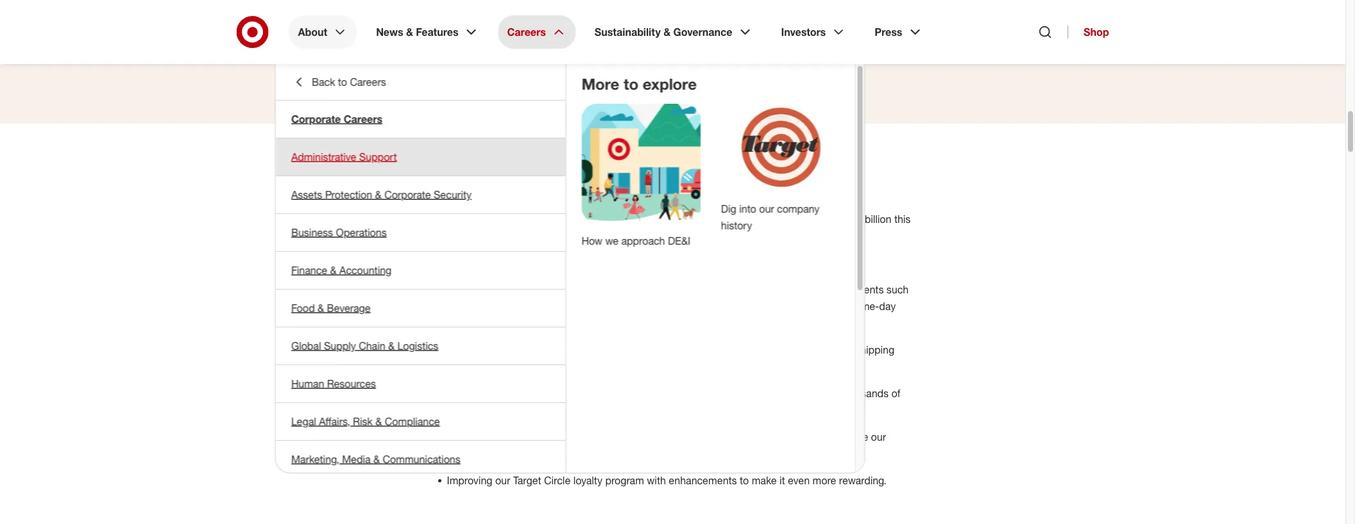 Task type: describe. For each thing, give the bounding box(es) containing it.
how we approach de&i link
[[581, 235, 690, 248]]

and inside to do it, we'll keep investing in priority areas that build our capabilities, enhance our shopping experiences and make target more relevant than ever. in fact, we plan to invest $4 billion to $5 billion this year to deliver even more of what our guests love most. that includes …
[[491, 213, 508, 226]]

services.
[[494, 317, 535, 329]]

more inside to make our same-day services more convenient than ever.
[[537, 448, 560, 460]]

end
[[726, 344, 744, 356]]

0 vertical spatial or
[[563, 300, 578, 313]]

to make our same-day services more convenient than ever.
[[447, 431, 886, 460]]

shopping
[[817, 196, 860, 209]]

corporate inside assets protection & corporate security "link"
[[384, 189, 431, 201]]

new
[[467, 257, 486, 269]]

back to careers
[[312, 76, 386, 88]]

dig
[[721, 203, 736, 216]]

expanding
[[447, 344, 496, 356]]

2023.
[[679, 257, 705, 269]]

& right media
[[373, 454, 380, 466]]

stores inside ~175 stores updated by year's end, ranging from full remodels to the addition of enhancements such as
[[473, 284, 501, 296]]

& right risk
[[375, 416, 382, 428]]

by inside opening by the end of 2026 to increase our shipping speed, efficiency and capacity.
[[695, 344, 706, 356]]

convenient
[[563, 448, 613, 460]]

human
[[291, 378, 324, 391]]

2023,
[[450, 165, 488, 184]]

1 vertical spatial or
[[529, 344, 538, 356]]

to
[[432, 196, 442, 209]]

assets
[[291, 189, 322, 201]]

our right what
[[587, 230, 602, 242]]

capacity
[[793, 300, 832, 313]]

investors
[[781, 26, 826, 38]]

site navigation element
[[0, 0, 1355, 525]]

& right food
[[317, 302, 324, 315]]

end,
[[589, 284, 609, 296]]

we inside site navigation element
[[605, 235, 618, 248]]

bring
[[530, 165, 568, 184]]

logistics
[[397, 340, 438, 353]]

chair
[[557, 51, 582, 64]]

new enhancements such as
[[447, 431, 580, 444]]

by for ranging
[[546, 284, 557, 296]]

$5
[[851, 213, 862, 226]]

supply
[[324, 340, 356, 353]]

shops
[[694, 300, 722, 313]]

careers inside button
[[350, 76, 386, 88]]

administrative support
[[291, 151, 397, 163]]

of inside 'and thousands of products across our multi-category portfolio.'
[[892, 388, 901, 400]]

marketing, media & communications
[[291, 454, 460, 466]]

plan
[[732, 213, 752, 226]]

remodels
[[689, 284, 732, 296]]

of inside ~175 stores updated by year's end, ranging from full remodels to the addition of enhancements such as
[[804, 284, 813, 296]]

officer
[[679, 51, 710, 64]]

security
[[433, 189, 471, 201]]

and inside 'and thousands of products across our multi-category portfolio.'
[[821, 388, 838, 400]]

invest
[[766, 213, 793, 226]]

~20 new stores coming to more neighborhoods in 2023.
[[447, 257, 705, 269]]

of inside to do it, we'll keep investing in priority areas that build our capabilities, enhance our shopping experiences and make target more relevant than ever. in fact, we plan to invest $4 billion to $5 billion this year to deliver even more of what our guests love most. that includes …
[[550, 230, 559, 242]]

expanded
[[745, 300, 791, 313]]

guests
[[605, 230, 636, 242]]

2 horizontal spatial or
[[621, 388, 631, 400]]

experiences
[[432, 213, 488, 226]]

best
[[690, 165, 721, 184]]

our right build at the top
[[682, 196, 697, 209]]

than for 10
[[711, 388, 731, 400]]

finance
[[291, 264, 327, 277]]

our up $4
[[799, 196, 814, 209]]

ever. inside to do it, we'll keep investing in priority areas that build our capabilities, enhance our shopping experiences and make target more relevant than ever. in fact, we plan to invest $4 billion to $5 billion this year to deliver even more of what our guests love most. that includes …
[[658, 213, 679, 226]]

thousands
[[841, 388, 889, 400]]

human resources
[[291, 378, 376, 391]]

…
[[753, 230, 763, 242]]

& up executive
[[664, 26, 671, 38]]

same- inside to make our same-day services more convenient than ever.
[[447, 448, 476, 460]]

food
[[291, 302, 315, 315]]

the inside opening by the end of 2026 to increase our shipping speed, efficiency and capacity.
[[709, 344, 723, 356]]

shipping
[[856, 344, 895, 356]]

accounting
[[339, 264, 391, 277]]

investors link
[[772, 15, 856, 49]]

to inside ~175 stores updated by year's end, ranging from full remodels to the addition of enhancements such as
[[735, 284, 744, 296]]

day inside the shop-in-shops and expanded capacity for same-day fulfillment services.
[[879, 300, 896, 313]]

centers
[[615, 344, 652, 356]]

communications
[[382, 454, 460, 466]]

efficiency
[[481, 361, 525, 373]]

finance & accounting
[[291, 264, 391, 277]]

expanding
[[634, 388, 682, 400]]

in inside to do it, we'll keep investing in priority areas that build our capabilities, enhance our shopping experiences and make target more relevant than ever. in fact, we plan to invest $4 billion to $5 billion this year to deliver even more of what our guests love most. that includes …
[[682, 213, 690, 226]]

day inside to make our same-day services more convenient than ever.
[[476, 448, 493, 460]]

1 horizontal spatial enhancements
[[669, 475, 737, 487]]

dig into our company history
[[721, 203, 819, 232]]

our inside dig into our company history
[[759, 203, 774, 216]]

finance & accounting link
[[276, 252, 565, 289]]

about link
[[289, 15, 357, 49]]

features
[[416, 26, 459, 38]]

even inside to do it, we'll keep investing in priority areas that build our capabilities, enhance our shopping experiences and make target more relevant than ever. in fact, we plan to invest $4 billion to $5 billion this year to deliver even more of what our guests love most. that includes …
[[499, 230, 521, 242]]

corporate careers link
[[276, 101, 565, 138]]

includes
[[712, 230, 750, 242]]

& right finance
[[330, 264, 336, 277]]

business operations link
[[276, 214, 565, 252]]

explore
[[643, 75, 697, 93]]

10
[[734, 388, 745, 400]]

target inside to do it, we'll keep investing in priority areas that build our capabilities, enhance our shopping experiences and make target more relevant than ever. in fact, we plan to invest $4 billion to $5 billion this year to deliver even more of what our guests love most. that includes …
[[539, 213, 567, 226]]

full
[[673, 284, 686, 296]]

compliance
[[385, 416, 440, 428]]

more down priority
[[570, 213, 593, 226]]

shop
[[1084, 26, 1109, 38]]

1 billion from the left
[[810, 213, 836, 226]]

& right chain
[[388, 340, 394, 353]]

0 vertical spatial careers
[[507, 26, 546, 38]]

for
[[835, 300, 847, 313]]

administrative support link
[[276, 139, 565, 176]]

what
[[562, 230, 584, 242]]

delivering
[[447, 388, 493, 400]]

of inside opening by the end of 2026 to increase our shipping speed, efficiency and capacity.
[[747, 344, 756, 356]]

resources
[[327, 378, 376, 391]]

global
[[291, 340, 321, 353]]

administrative
[[291, 151, 356, 163]]

& inside "link"
[[375, 189, 381, 201]]

back to careers button
[[276, 64, 565, 100]]

program
[[605, 475, 644, 487]]

$4
[[796, 213, 807, 226]]

1 vertical spatial target
[[513, 475, 541, 487]]

ever. inside to make our same-day services more convenient than ever.
[[639, 448, 660, 460]]

approach
[[621, 235, 665, 248]]

an illustrated cityscape and a diverse group of people interacting and shopping at target. image
[[581, 104, 700, 223]]

chain
[[359, 340, 385, 353]]

and left chief
[[585, 51, 602, 64]]

beverage
[[327, 302, 370, 315]]

more down the how
[[569, 257, 593, 269]]



Task type: locate. For each thing, give the bounding box(es) containing it.
1 vertical spatial careers
[[350, 76, 386, 88]]

human resources link
[[276, 366, 565, 403]]

marketing,
[[291, 454, 339, 466]]

we'll
[[471, 196, 490, 209]]

ranging
[[612, 284, 646, 296]]

we inside to do it, we'll keep investing in priority areas that build our capabilities, enhance our shopping experiences and make target more relevant than ever. in fact, we plan to invest $4 billion to $5 billion this year to deliver even more of what our guests love most. that includes …
[[716, 213, 729, 226]]

that
[[688, 230, 709, 242]]

1 vertical spatial stores
[[473, 284, 501, 296]]

increase
[[796, 344, 835, 356]]

as
[[447, 300, 458, 313], [567, 431, 577, 444]]

such inside ~175 stores updated by year's end, ranging from full remodels to the addition of enhancements such as
[[887, 284, 909, 296]]

same- right for
[[850, 300, 879, 313]]

back
[[312, 76, 335, 88]]

1 vertical spatial as
[[567, 431, 577, 444]]

year's
[[560, 284, 586, 296]]

0 horizontal spatial with
[[499, 344, 518, 356]]

rewarding.
[[839, 475, 887, 487]]

1 horizontal spatial by
[[560, 388, 571, 400]]

0 vertical spatial target
[[539, 213, 567, 226]]

to left it
[[740, 475, 749, 487]]

we right the how
[[605, 235, 618, 248]]

make down investing
[[511, 213, 536, 226]]

our inside to make our same-day services more convenient than ever.
[[871, 431, 886, 444]]

corporate inside corporate careers link
[[291, 113, 341, 125]]

more up coming
[[524, 230, 547, 242]]

0 horizontal spatial make
[[511, 213, 536, 226]]

0 vertical spatial same-
[[850, 300, 879, 313]]

legal affairs, risk & compliance link
[[276, 404, 565, 441]]

areas
[[608, 196, 633, 209]]

corporate down back on the top left of the page
[[291, 113, 341, 125]]

as up convenient
[[567, 431, 577, 444]]

more right expanding
[[684, 388, 708, 400]]

0 vertical spatial in
[[562, 196, 570, 209]]

opening by the end of 2026 to increase our shipping speed, efficiency and capacity.
[[447, 344, 895, 373]]

even
[[499, 230, 521, 242], [788, 475, 810, 487]]

same- down new
[[447, 448, 476, 460]]

products
[[447, 404, 488, 417]]

more up circle
[[537, 448, 560, 460]]

it,
[[460, 196, 468, 209]]

0 horizontal spatial corporate
[[291, 113, 341, 125]]

to right coming
[[557, 257, 566, 269]]

1 horizontal spatial in
[[669, 257, 676, 269]]

to up …
[[754, 213, 764, 226]]

and inside the shop-in-shops and expanded capacity for same-day fulfillment services.
[[724, 300, 742, 313]]

ever. down build at the top
[[658, 213, 679, 226]]

make left it
[[752, 475, 777, 487]]

2 vertical spatial or
[[621, 388, 631, 400]]

stores
[[489, 257, 518, 269], [473, 284, 501, 296]]

1 horizontal spatial billion
[[865, 213, 892, 226]]

to down experiences
[[454, 230, 463, 242]]

love
[[639, 230, 657, 242]]

than inside to make our same-day services more convenient than ever.
[[616, 448, 636, 460]]

0 vertical spatial than
[[635, 213, 655, 226]]

press
[[875, 26, 903, 38]]

sortation
[[568, 344, 612, 356]]

media
[[342, 454, 370, 466]]

even right deliver at the top of the page
[[499, 230, 521, 242]]

enhancements up for
[[816, 284, 884, 296]]

and thousands of products across our multi-category portfolio.
[[447, 388, 901, 417]]

to right '2026'
[[784, 344, 793, 356]]

our down thousands
[[871, 431, 886, 444]]

0 vertical spatial the
[[747, 284, 761, 296]]

0 horizontal spatial or
[[529, 344, 538, 356]]

0 vertical spatial corporate
[[291, 113, 341, 125]]

and left thousands
[[821, 388, 838, 400]]

this
[[895, 213, 911, 226]]

2 vertical spatial careers
[[343, 113, 382, 125]]

corporate left to at the top left
[[384, 189, 431, 201]]

than for ever.
[[616, 448, 636, 460]]

in left priority
[[562, 196, 570, 209]]

deliver
[[466, 230, 496, 242]]

target down investing
[[539, 213, 567, 226]]

or right 6
[[529, 344, 538, 356]]

& right 'news'
[[406, 26, 413, 38]]

to inside to make our same-day services more convenient than ever.
[[832, 431, 841, 444]]

in left fact,
[[682, 213, 690, 226]]

more up capacity.
[[541, 344, 565, 356]]

2 vertical spatial than
[[616, 448, 636, 460]]

in up security
[[432, 165, 445, 184]]

than down that
[[635, 213, 655, 226]]

1 horizontal spatial in
[[682, 213, 690, 226]]

0 vertical spatial even
[[499, 230, 521, 242]]

to
[[623, 75, 638, 93], [338, 76, 347, 88], [754, 213, 764, 226], [839, 213, 848, 226], [454, 230, 463, 242], [557, 257, 566, 269], [735, 284, 744, 296], [784, 344, 793, 356], [832, 431, 841, 444], [740, 475, 749, 487]]

to inside back to careers button
[[338, 76, 347, 88]]

0 horizontal spatial as
[[447, 300, 458, 313]]

keep
[[493, 196, 516, 209]]

sustainability
[[595, 26, 661, 38]]

2 horizontal spatial by
[[695, 344, 706, 356]]

& right protection
[[375, 189, 381, 201]]

1 vertical spatial make
[[843, 431, 868, 444]]

2 vertical spatial by
[[560, 388, 571, 400]]

priority
[[573, 196, 605, 209]]

with right program
[[647, 475, 666, 487]]

1 horizontal spatial such
[[887, 284, 909, 296]]

1 horizontal spatial day
[[879, 300, 896, 313]]

0 horizontal spatial day
[[476, 448, 493, 460]]

by right joy
[[560, 388, 571, 400]]

from
[[649, 284, 670, 296]]

0 horizontal spatial the
[[709, 344, 723, 356]]

our inside opening by the end of 2026 to increase our shipping speed, efficiency and capacity.
[[838, 344, 853, 356]]

fulfillment
[[447, 317, 491, 329]]

multi-
[[542, 404, 568, 417]]

billion right $5
[[865, 213, 892, 226]]

1 horizontal spatial make
[[752, 475, 777, 487]]

as inside ~175 stores updated by year's end, ranging from full remodels to the addition of enhancements such as
[[447, 300, 458, 313]]

1 horizontal spatial or
[[563, 300, 578, 313]]

than inside to do it, we'll keep investing in priority areas that build our capabilities, enhance our shopping experiences and make target more relevant than ever. in fact, we plan to invest $4 billion to $5 billion this year to deliver even more of what our guests love most. that includes …
[[635, 213, 655, 226]]

0 horizontal spatial billion
[[810, 213, 836, 226]]

and inside opening by the end of 2026 to increase our shipping speed, efficiency and capacity.
[[528, 361, 545, 373]]

2 vertical spatial make
[[752, 475, 777, 487]]

very
[[654, 165, 685, 184]]

food & beverage
[[291, 302, 370, 315]]

0 vertical spatial day
[[879, 300, 896, 313]]

0 horizontal spatial enhancements
[[471, 431, 539, 444]]

0 vertical spatial with
[[499, 344, 518, 356]]

2 vertical spatial enhancements
[[669, 475, 737, 487]]

or up "portfolio."
[[621, 388, 631, 400]]

than left 10
[[711, 388, 731, 400]]

it
[[780, 475, 785, 487]]

services
[[496, 448, 534, 460]]

make inside to do it, we'll keep investing in priority areas that build our capabilities, enhance our shopping experiences and make target more relevant than ever. in fact, we plan to invest $4 billion to $5 billion this year to deliver even more of what our guests love most. that includes …
[[511, 213, 536, 226]]

0 vertical spatial as
[[447, 300, 458, 313]]

1 horizontal spatial even
[[788, 475, 810, 487]]

we'll
[[492, 165, 525, 184]]

relevant
[[596, 213, 632, 226]]

same- inside the shop-in-shops and expanded capacity for same-day fulfillment services.
[[850, 300, 879, 313]]

as down ~175
[[447, 300, 458, 313]]

0 horizontal spatial such
[[542, 431, 564, 444]]

in left 2023.
[[669, 257, 676, 269]]

affordable
[[495, 388, 542, 400]]

0 vertical spatial stores
[[489, 257, 518, 269]]

1 horizontal spatial corporate
[[384, 189, 431, 201]]

circle
[[544, 475, 571, 487]]

dig into our company history link
[[721, 203, 819, 232]]

enhancements up services in the left of the page
[[471, 431, 539, 444]]

our inside 'and thousands of products across our multi-category portfolio.'
[[524, 404, 539, 417]]

to left $5
[[839, 213, 848, 226]]

and right 'shops'
[[724, 300, 742, 313]]

we down capabilities,
[[716, 213, 729, 226]]

that
[[636, 196, 654, 209]]

day
[[879, 300, 896, 313], [476, 448, 493, 460]]

updated
[[504, 284, 543, 296]]

chair and chief executive officer
[[557, 51, 710, 64]]

the inside ~175 stores updated by year's end, ranging from full remodels to the addition of enhancements such as
[[747, 284, 761, 296]]

same-
[[850, 300, 879, 313], [447, 448, 476, 460]]

0 horizontal spatial by
[[546, 284, 557, 296]]

guests our
[[572, 165, 650, 184]]

category
[[568, 404, 609, 417]]

into
[[739, 203, 756, 216]]

and down expanding with 6 or more sortation centers
[[528, 361, 545, 373]]

news & features
[[376, 26, 459, 38]]

1 vertical spatial in
[[682, 213, 690, 226]]

by left the year's
[[546, 284, 557, 296]]

to down chair and chief executive officer
[[623, 75, 638, 93]]

how we approach de&i
[[581, 235, 690, 248]]

executive
[[632, 51, 676, 64]]

our down services in the left of the page
[[495, 475, 510, 487]]

more
[[570, 213, 593, 226], [524, 230, 547, 242], [569, 257, 593, 269], [541, 344, 565, 356], [684, 388, 708, 400], [537, 448, 560, 460], [813, 475, 836, 487]]

than up program
[[616, 448, 636, 460]]

0 horizontal spatial same-
[[447, 448, 476, 460]]

2 billion from the left
[[865, 213, 892, 226]]

1 horizontal spatial as
[[567, 431, 577, 444]]

the left the end
[[709, 344, 723, 356]]

ever.
[[658, 213, 679, 226], [639, 448, 660, 460]]

stores right ~175
[[473, 284, 501, 296]]

1 horizontal spatial with
[[647, 475, 666, 487]]

our
[[682, 196, 697, 209], [799, 196, 814, 209], [759, 203, 774, 216], [587, 230, 602, 242], [838, 344, 853, 356], [524, 404, 539, 417], [871, 431, 886, 444], [495, 475, 510, 487]]

ever. up "improving our target circle loyalty program with enhancements to make it even more rewarding."
[[639, 448, 660, 460]]

1 horizontal spatial we
[[716, 213, 729, 226]]

legal
[[291, 416, 316, 428]]

make up rewarding.
[[843, 431, 868, 444]]

careers left the brian
[[507, 26, 546, 38]]

of left what
[[550, 230, 559, 242]]

1 vertical spatial enhancements
[[471, 431, 539, 444]]

make inside to make our same-day services more convenient than ever.
[[843, 431, 868, 444]]

1 horizontal spatial same-
[[850, 300, 879, 313]]

legal affairs, risk & compliance
[[291, 416, 440, 428]]

and down 'keep' at the top left of page
[[491, 213, 508, 226]]

1 vertical spatial corporate
[[384, 189, 431, 201]]

global supply chain & logistics link
[[276, 328, 565, 365]]

&
[[406, 26, 413, 38], [664, 26, 671, 38], [375, 189, 381, 201], [330, 264, 336, 277], [317, 302, 324, 315], [388, 340, 394, 353], [375, 416, 382, 428], [373, 454, 380, 466]]

in inside to do it, we'll keep investing in priority areas that build our capabilities, enhance our shopping experiences and make target more relevant than ever. in fact, we plan to invest $4 billion to $5 billion this year to deliver even more of what our guests love most. that includes …
[[562, 196, 570, 209]]

our down affordable on the bottom
[[524, 404, 539, 417]]

to up rewarding.
[[832, 431, 841, 444]]

enhancements down to make our same-day services more convenient than ever. at the bottom of the page
[[669, 475, 737, 487]]

to right back on the top left of the page
[[338, 76, 347, 88]]

0 vertical spatial make
[[511, 213, 536, 226]]

0 vertical spatial we
[[716, 213, 729, 226]]

0 horizontal spatial even
[[499, 230, 521, 242]]

make
[[511, 213, 536, 226], [843, 431, 868, 444], [752, 475, 777, 487]]

risk
[[353, 416, 372, 428]]

1 vertical spatial than
[[711, 388, 731, 400]]

target
[[539, 213, 567, 226], [513, 475, 541, 487]]

history
[[721, 220, 752, 232]]

0 vertical spatial such
[[887, 284, 909, 296]]

neighborhoods
[[596, 257, 666, 269]]

1 vertical spatial even
[[788, 475, 810, 487]]

fact,
[[693, 213, 713, 226]]

day up shipping
[[879, 300, 896, 313]]

1 vertical spatial we
[[605, 235, 618, 248]]

even right it
[[788, 475, 810, 487]]

enhancements inside ~175 stores updated by year's end, ranging from full remodels to the addition of enhancements such as
[[816, 284, 884, 296]]

1 vertical spatial in
[[669, 257, 676, 269]]

build
[[657, 196, 679, 209]]

investing
[[519, 196, 559, 209]]

to right remodels
[[735, 284, 744, 296]]

target down services in the left of the page
[[513, 475, 541, 487]]

corporate careers
[[291, 113, 382, 125]]

brian
[[557, 20, 596, 39]]

marketing, media & communications link
[[276, 442, 565, 479]]

our right the into
[[759, 203, 774, 216]]

sustainability & governance link
[[586, 15, 762, 49]]

2 horizontal spatial make
[[843, 431, 868, 444]]

the up the expanded
[[747, 284, 761, 296]]

0 horizontal spatial we
[[605, 235, 618, 248]]

more
[[581, 75, 619, 93]]

0 horizontal spatial in
[[432, 165, 445, 184]]

joy
[[544, 388, 557, 400]]

careers link
[[498, 15, 576, 49]]

1 vertical spatial day
[[476, 448, 493, 460]]

0 vertical spatial by
[[546, 284, 557, 296]]

1 vertical spatial the
[[709, 344, 723, 356]]

careers right back on the top left of the page
[[350, 76, 386, 88]]

1 horizontal spatial the
[[747, 284, 761, 296]]

of right thousands
[[892, 388, 901, 400]]

1 vertical spatial by
[[695, 344, 706, 356]]

0 horizontal spatial in
[[562, 196, 570, 209]]

1 vertical spatial ever.
[[639, 448, 660, 460]]

1 vertical spatial with
[[647, 475, 666, 487]]

by for expanding
[[560, 388, 571, 400]]

of up 'capacity'
[[804, 284, 813, 296]]

assets protection & corporate security link
[[276, 176, 565, 214]]

1 vertical spatial same-
[[447, 448, 476, 460]]

news
[[376, 26, 403, 38]]

our right increase
[[838, 344, 853, 356]]

day left services in the left of the page
[[476, 448, 493, 460]]

speed,
[[447, 361, 478, 373]]

by inside ~175 stores updated by year's end, ranging from full remodels to the addition of enhancements such as
[[546, 284, 557, 296]]

year
[[432, 230, 451, 242]]

more left rewarding.
[[813, 475, 836, 487]]

with left 6
[[499, 344, 518, 356]]

stores right new
[[489, 257, 518, 269]]

or down the year's
[[563, 300, 578, 313]]

careers down back to careers
[[343, 113, 382, 125]]

business operations
[[291, 227, 386, 239]]

to do it, we'll keep investing in priority areas that build our capabilities, enhance our shopping experiences and make target more relevant than ever. in fact, we plan to invest $4 billion to $5 billion this year to deliver even more of what our guests love most. that includes …
[[432, 196, 911, 242]]

2 horizontal spatial enhancements
[[816, 284, 884, 296]]

news & features link
[[367, 15, 488, 49]]

0 vertical spatial enhancements
[[816, 284, 884, 296]]

0 vertical spatial in
[[432, 165, 445, 184]]

red and white bullseye logo from 1962 with target written over it image
[[721, 104, 840, 191]]

0 vertical spatial ever.
[[658, 213, 679, 226]]

company
[[777, 203, 819, 216]]

1 vertical spatial such
[[542, 431, 564, 444]]

by right opening
[[695, 344, 706, 356]]

to inside opening by the end of 2026 to increase our shipping speed, efficiency and capacity.
[[784, 344, 793, 356]]

of right the end
[[747, 344, 756, 356]]

billion right $4
[[810, 213, 836, 226]]



